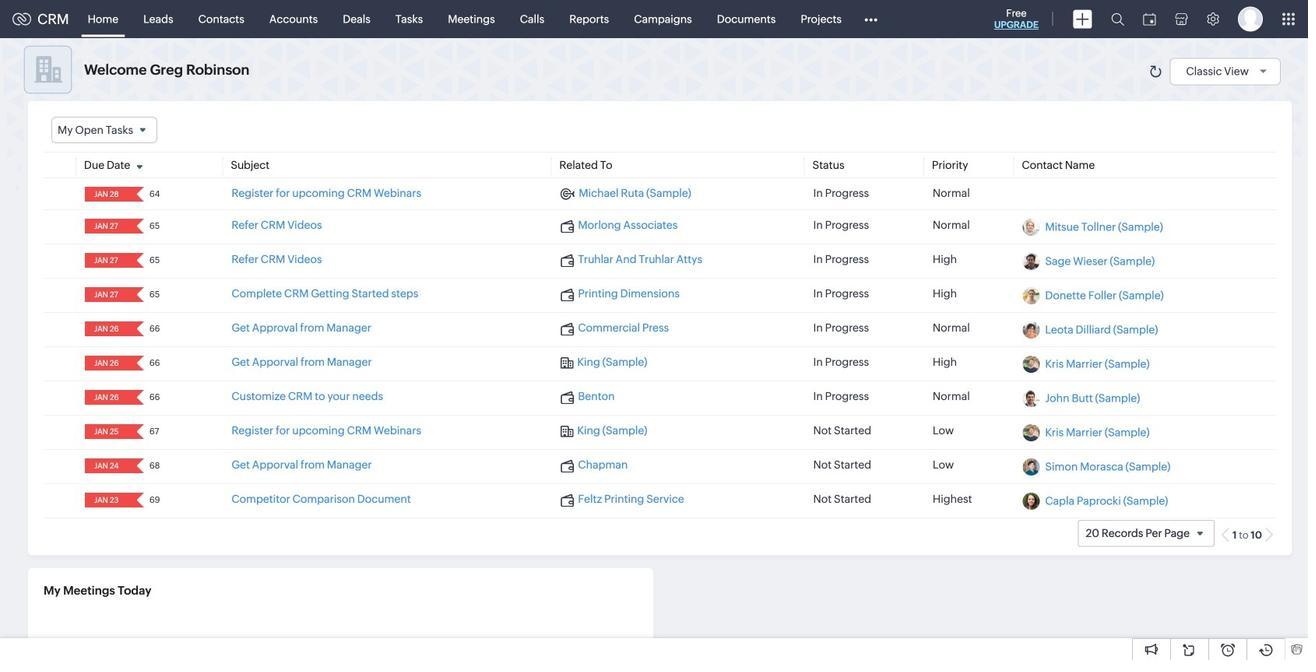 Task type: describe. For each thing, give the bounding box(es) containing it.
logo image
[[12, 13, 31, 25]]

search element
[[1102, 0, 1134, 38]]

calendar image
[[1143, 13, 1156, 25]]

create menu element
[[1064, 0, 1102, 38]]

Other Modules field
[[854, 7, 888, 32]]

create menu image
[[1073, 10, 1092, 28]]



Task type: locate. For each thing, give the bounding box(es) containing it.
search image
[[1111, 12, 1124, 26]]

profile element
[[1229, 0, 1272, 38]]

profile image
[[1238, 7, 1263, 32]]

None field
[[51, 117, 157, 143], [89, 187, 126, 202], [89, 219, 126, 234], [89, 253, 126, 268], [89, 287, 126, 302], [89, 322, 126, 337], [89, 356, 126, 371], [89, 390, 126, 405], [89, 424, 126, 439], [89, 459, 126, 474], [89, 493, 126, 508], [51, 117, 157, 143], [89, 187, 126, 202], [89, 219, 126, 234], [89, 253, 126, 268], [89, 287, 126, 302], [89, 322, 126, 337], [89, 356, 126, 371], [89, 390, 126, 405], [89, 424, 126, 439], [89, 459, 126, 474], [89, 493, 126, 508]]



Task type: vqa. For each thing, say whether or not it's contained in the screenshot.
'communication'
no



